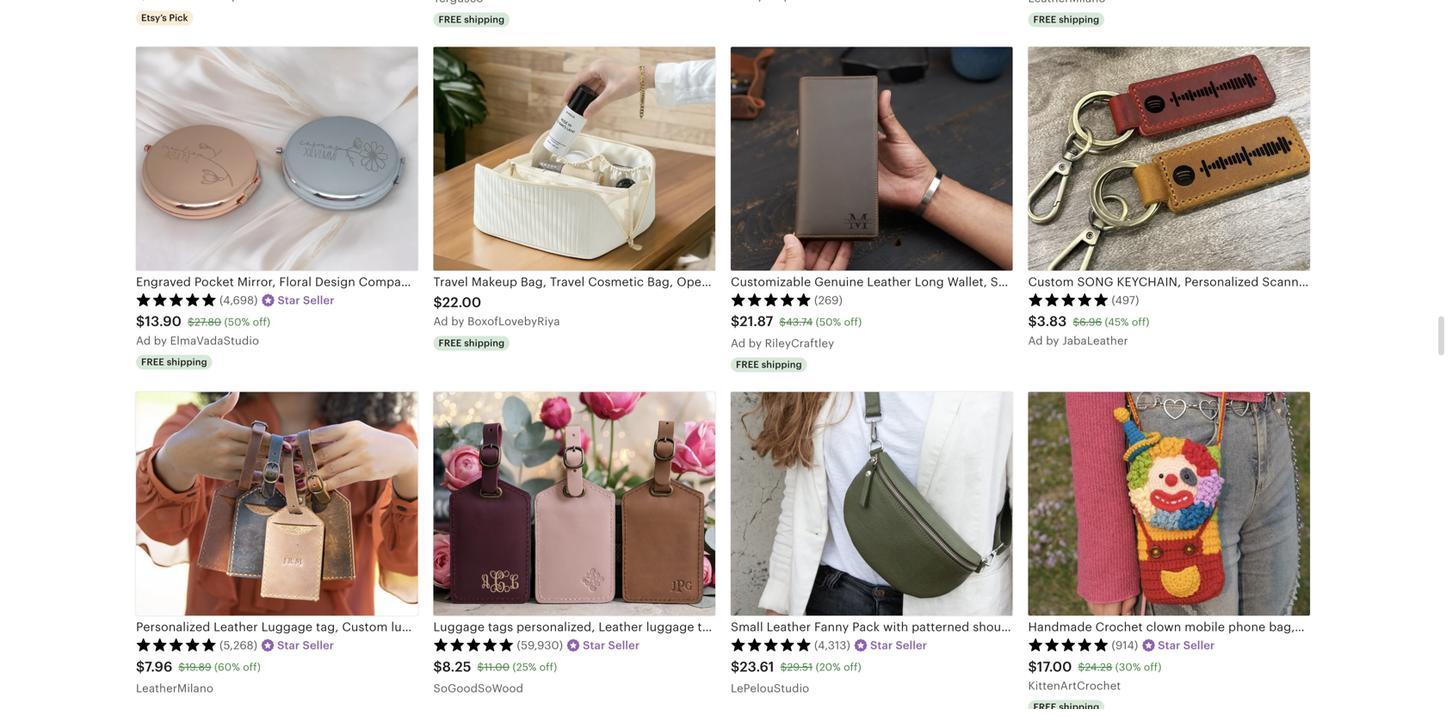 Task type: vqa. For each thing, say whether or not it's contained in the screenshot.
$ in the $ 23.61 $ 29.51 (20% off)
yes



Task type: locate. For each thing, give the bounding box(es) containing it.
seller right (914)
[[1184, 640, 1216, 652]]

off) for 21.87
[[845, 316, 862, 328]]

5 out of 5 stars image
[[136, 293, 217, 307], [731, 293, 812, 307], [1029, 293, 1110, 307], [136, 638, 217, 652], [434, 638, 515, 652], [731, 638, 812, 652], [1029, 638, 1110, 652]]

(50% inside $ 13.90 $ 27.80 (50% off) a d b y elmavadastudio
[[224, 316, 250, 328]]

off) right (30%
[[1144, 662, 1162, 673]]

seller right '(4,698)'
[[303, 294, 335, 307]]

rileycraftley
[[765, 337, 835, 350]]

8.25
[[442, 659, 472, 675]]

y inside "$ 22.00 a d b y boxoflovebyriya"
[[458, 315, 465, 328]]

star seller for 8.25
[[583, 640, 640, 652]]

boxoflovebyriya
[[468, 315, 560, 328]]

y down 13.90
[[161, 334, 167, 347]]

off) for 17.00
[[1144, 662, 1162, 673]]

off) right (60%
[[243, 662, 261, 673]]

(20%
[[816, 662, 841, 673]]

d inside $ 13.90 $ 27.80 (50% off) a d b y elmavadastudio
[[144, 334, 151, 347]]

$ 23.61 $ 29.51 (20% off)
[[731, 659, 862, 675]]

star right '(4,698)'
[[278, 294, 300, 307]]

off) inside $ 13.90 $ 27.80 (50% off) a d b y elmavadastudio
[[253, 316, 271, 328]]

5 out of 5 stars image up 13.90
[[136, 293, 217, 307]]

$ inside "$ 22.00 a d b y boxoflovebyriya"
[[434, 295, 442, 310]]

1 (50% from the left
[[224, 316, 250, 328]]

personalized leather luggage tag, custom luggage tag, custom leather travel tag, wanderlust gift, wedding favor tags, traveler's gift tag image
[[136, 392, 418, 616]]

5 out of 5 stars image for 3.83
[[1029, 293, 1110, 307]]

off) right 43.74
[[845, 316, 862, 328]]

21.87
[[740, 314, 774, 330]]

star seller right (914)
[[1159, 640, 1216, 652]]

star right (59,930)
[[583, 640, 606, 652]]

5 out of 5 stars image up the 23.61
[[731, 638, 812, 652]]

off) inside $ 8.25 $ 11.00 (25% off)
[[540, 662, 557, 673]]

seller for 13.90
[[303, 294, 335, 307]]

(50% inside $ 21.87 $ 43.74 (50% off)
[[816, 316, 842, 328]]

$
[[434, 295, 442, 310], [136, 314, 145, 330], [731, 314, 740, 330], [1029, 314, 1038, 330], [188, 316, 194, 328], [780, 316, 786, 328], [1073, 316, 1080, 328], [136, 659, 145, 675], [434, 659, 442, 675], [731, 659, 740, 675], [1029, 659, 1038, 675], [179, 662, 185, 673], [478, 662, 484, 673], [781, 662, 788, 673], [1079, 662, 1085, 673]]

1 horizontal spatial (50%
[[816, 316, 842, 328]]

0 horizontal spatial (50%
[[224, 316, 250, 328]]

(497)
[[1112, 294, 1140, 307]]

shipping
[[464, 14, 505, 25], [1059, 14, 1100, 25], [464, 338, 505, 349], [167, 357, 207, 368], [762, 360, 802, 370]]

off) right (20%
[[844, 662, 862, 673]]

2 (50% from the left
[[816, 316, 842, 328]]

free shipping link
[[434, 0, 716, 30], [1029, 0, 1311, 30]]

d down 13.90
[[144, 334, 151, 347]]

$ inside $ 21.87 $ 43.74 (50% off)
[[780, 316, 786, 328]]

5 out of 5 stars image up 21.87
[[731, 293, 812, 307]]

small leather fanny pack with patterned shoulder strap, festival bag, small cross body bag, leather fanny pack with patterned bag strap image
[[731, 392, 1013, 616]]

b down 13.90
[[154, 334, 161, 347]]

a left boxoflovebyriya
[[434, 315, 441, 328]]

engraved pocket mirror, floral design compact mirror, quinceanera gift, gift for her, girlfriend gift, bridesmaid gift, wedding gift image
[[136, 47, 418, 271]]

$ 13.90 $ 27.80 (50% off) a d b y elmavadastudio
[[136, 314, 271, 347]]

star seller for 23.61
[[871, 640, 928, 652]]

star seller right '(4,698)'
[[278, 294, 335, 307]]

b
[[451, 315, 459, 328], [154, 334, 161, 347], [1047, 334, 1054, 347], [749, 337, 756, 350]]

off) inside '$ 23.61 $ 29.51 (20% off)'
[[844, 662, 862, 673]]

off) inside $ 7.96 $ 19.89 (60% off)
[[243, 662, 261, 673]]

1 horizontal spatial free shipping link
[[1029, 0, 1311, 30]]

elmavadastudio
[[170, 334, 259, 347]]

b down "3.83" at the right
[[1047, 334, 1054, 347]]

seller right (4,313)
[[896, 640, 928, 652]]

b down the 22.00
[[451, 315, 459, 328]]

etsy's pick link
[[136, 0, 418, 31]]

3.83
[[1038, 314, 1067, 330]]

off) inside $ 17.00 $ 24.28 (30% off) kittenartcrochet
[[1144, 662, 1162, 673]]

d down the 22.00
[[441, 315, 448, 328]]

43.74
[[786, 316, 813, 328]]

$ 22.00 a d b y boxoflovebyriya
[[434, 295, 560, 328]]

a left jabaleather in the top right of the page
[[1029, 334, 1037, 347]]

$ 21.87 $ 43.74 (50% off)
[[731, 314, 862, 330]]

$ 17.00 $ 24.28 (30% off) kittenartcrochet
[[1029, 659, 1162, 693]]

off) for 3.83
[[1132, 316, 1150, 328]]

(50% for 21.87
[[816, 316, 842, 328]]

off) down (59,930)
[[540, 662, 557, 673]]

star right (5,268)
[[277, 640, 300, 652]]

5 out of 5 stars image for 13.90
[[136, 293, 217, 307]]

(50% down '(4,698)'
[[224, 316, 250, 328]]

5 out of 5 stars image up 17.00
[[1029, 638, 1110, 652]]

etsy's
[[141, 12, 167, 23]]

2 free shipping link from the left
[[1029, 0, 1311, 30]]

(4,698)
[[220, 294, 258, 307]]

b down 21.87
[[749, 337, 756, 350]]

free shipping
[[439, 14, 505, 25], [1034, 14, 1100, 25], [439, 338, 505, 349], [141, 357, 207, 368], [736, 360, 802, 370]]

star for 8.25
[[583, 640, 606, 652]]

off) down '(4,698)'
[[253, 316, 271, 328]]

star seller right (59,930)
[[583, 640, 640, 652]]

off) inside $ 21.87 $ 43.74 (50% off)
[[845, 316, 862, 328]]

star seller
[[278, 294, 335, 307], [277, 640, 334, 652], [583, 640, 640, 652], [871, 640, 928, 652], [1159, 640, 1216, 652]]

star seller right (5,268)
[[277, 640, 334, 652]]

star seller for 13.90
[[278, 294, 335, 307]]

off) inside $ 3.83 $ 6.96 (45% off) a d b y jabaleather
[[1132, 316, 1150, 328]]

0 horizontal spatial free shipping link
[[434, 0, 716, 30]]

free
[[439, 14, 462, 25], [1034, 14, 1057, 25], [439, 338, 462, 349], [141, 357, 164, 368], [736, 360, 760, 370]]

$ 7.96 $ 19.89 (60% off)
[[136, 659, 261, 675]]

star
[[278, 294, 300, 307], [277, 640, 300, 652], [583, 640, 606, 652], [871, 640, 893, 652], [1159, 640, 1181, 652]]

d down "3.83" at the right
[[1036, 334, 1044, 347]]

(60%
[[214, 662, 240, 673]]

19.89
[[185, 662, 212, 673]]

(59,930)
[[517, 640, 563, 652]]

5 out of 5 stars image for 7.96
[[136, 638, 217, 652]]

seller right (5,268)
[[303, 640, 334, 652]]

a inside "$ 22.00 a d b y boxoflovebyriya"
[[434, 315, 441, 328]]

a left elmavadastudio
[[136, 334, 144, 347]]

off) right the (45% at the top right of page
[[1132, 316, 1150, 328]]

star right (4,313)
[[871, 640, 893, 652]]

a
[[434, 315, 441, 328], [136, 334, 144, 347], [1029, 334, 1037, 347], [731, 337, 739, 350]]

(50% down (269)
[[816, 316, 842, 328]]

y down the 22.00
[[458, 315, 465, 328]]

off)
[[253, 316, 271, 328], [845, 316, 862, 328], [1132, 316, 1150, 328], [243, 662, 261, 673], [540, 662, 557, 673], [844, 662, 862, 673], [1144, 662, 1162, 673]]

5 out of 5 stars image up "3.83" at the right
[[1029, 293, 1110, 307]]

customizable genuine leather long wallet,  stylish present idea for her/him, long leather wallet,  men's long wallet multiple compartments image
[[731, 47, 1013, 271]]

d inside "$ 22.00 a d b y boxoflovebyriya"
[[441, 315, 448, 328]]

5 out of 5 stars image up 8.25
[[434, 638, 515, 652]]

7.96
[[145, 659, 173, 675]]

seller
[[303, 294, 335, 307], [303, 640, 334, 652], [608, 640, 640, 652], [896, 640, 928, 652], [1184, 640, 1216, 652]]

d
[[441, 315, 448, 328], [144, 334, 151, 347], [1036, 334, 1044, 347], [739, 337, 746, 350]]

seller for 8.25
[[608, 640, 640, 652]]

star for 7.96
[[277, 640, 300, 652]]

y
[[458, 315, 465, 328], [161, 334, 167, 347], [1054, 334, 1060, 347], [756, 337, 762, 350]]

star seller right (4,313)
[[871, 640, 928, 652]]

(50%
[[224, 316, 250, 328], [816, 316, 842, 328]]

seller right (59,930)
[[608, 640, 640, 652]]

y down "3.83" at the right
[[1054, 334, 1060, 347]]

y down 21.87
[[756, 337, 762, 350]]

5 out of 5 stars image for 17.00
[[1029, 638, 1110, 652]]

star right (914)
[[1159, 640, 1181, 652]]

5 out of 5 stars image up 7.96
[[136, 638, 217, 652]]

y inside $ 3.83 $ 6.96 (45% off) a d b y jabaleather
[[1054, 334, 1060, 347]]



Task type: describe. For each thing, give the bounding box(es) containing it.
off) for 7.96
[[243, 662, 261, 673]]

17.00
[[1038, 659, 1073, 675]]

y inside $ 13.90 $ 27.80 (50% off) a d b y elmavadastudio
[[161, 334, 167, 347]]

24.28
[[1085, 662, 1113, 673]]

5 out of 5 stars image for 21.87
[[731, 293, 812, 307]]

$ inside $ 7.96 $ 19.89 (60% off)
[[179, 662, 185, 673]]

lepeloustudio
[[731, 682, 810, 695]]

b inside $ 3.83 $ 6.96 (45% off) a d b y jabaleather
[[1047, 334, 1054, 347]]

kittenartcrochet
[[1029, 680, 1122, 693]]

d down 21.87
[[739, 337, 746, 350]]

$ 8.25 $ 11.00 (25% off)
[[434, 659, 557, 675]]

off) for 23.61
[[844, 662, 862, 673]]

23.61
[[740, 659, 775, 675]]

6.96
[[1080, 316, 1103, 328]]

(50% for 13.90
[[224, 316, 250, 328]]

star for 13.90
[[278, 294, 300, 307]]

(4,313)
[[815, 640, 851, 652]]

5 out of 5 stars image for 23.61
[[731, 638, 812, 652]]

seller for 23.61
[[896, 640, 928, 652]]

star seller for 17.00
[[1159, 640, 1216, 652]]

sogoodsowood
[[434, 682, 524, 695]]

d inside $ 3.83 $ 6.96 (45% off) a d b y jabaleather
[[1036, 334, 1044, 347]]

22.00
[[442, 295, 482, 310]]

(45%
[[1105, 316, 1130, 328]]

jabaleather
[[1063, 334, 1129, 347]]

a inside $ 3.83 $ 6.96 (45% off) a d b y jabaleather
[[1029, 334, 1037, 347]]

(30%
[[1116, 662, 1142, 673]]

seller for 17.00
[[1184, 640, 1216, 652]]

b inside $ 13.90 $ 27.80 (50% off) a d b y elmavadastudio
[[154, 334, 161, 347]]

handmade crochet clown mobile phone bag,coin purse,crochet purse crossbody bags,finished product,clown purse, christmas clown bag gift image
[[1029, 392, 1311, 616]]

$ inside $ 8.25 $ 11.00 (25% off)
[[478, 662, 484, 673]]

1 free shipping link from the left
[[434, 0, 716, 30]]

b inside "$ 22.00 a d b y boxoflovebyriya"
[[451, 315, 459, 328]]

leathermilano
[[136, 682, 214, 695]]

off) for 13.90
[[253, 316, 271, 328]]

luggage tags personalized, leather luggage tags, luggage tag favor, luggage tags wedding, wedding favors, belt pin attachment tag image
[[434, 392, 716, 616]]

13.90
[[145, 314, 182, 330]]

11.00
[[484, 662, 510, 673]]

off) for 8.25
[[540, 662, 557, 673]]

travel makeup bag, travel cosmetic bag, opens flat for easy access, bridal shower gift, christmas gift image
[[434, 47, 716, 271]]

seller for 7.96
[[303, 640, 334, 652]]

(269)
[[815, 294, 843, 307]]

a d b y rileycraftley
[[731, 337, 835, 350]]

(914)
[[1112, 640, 1139, 652]]

5 out of 5 stars image for 8.25
[[434, 638, 515, 652]]

star for 17.00
[[1159, 640, 1181, 652]]

a left the "rileycraftley"
[[731, 337, 739, 350]]

$ 3.83 $ 6.96 (45% off) a d b y jabaleather
[[1029, 314, 1150, 347]]

pick
[[169, 12, 188, 23]]

star for 23.61
[[871, 640, 893, 652]]

(25%
[[513, 662, 537, 673]]

27.80
[[194, 316, 222, 328]]

custom song keychain, personalized scannable music keychain, chritsmas gift, anniversary gift, valentines day gift, husband birthday gift image
[[1029, 47, 1311, 271]]

29.51
[[788, 662, 813, 673]]

a inside $ 13.90 $ 27.80 (50% off) a d b y elmavadastudio
[[136, 334, 144, 347]]

(5,268)
[[220, 640, 258, 652]]

$ inside '$ 23.61 $ 29.51 (20% off)'
[[781, 662, 788, 673]]

etsy's pick
[[141, 12, 188, 23]]

star seller for 7.96
[[277, 640, 334, 652]]



